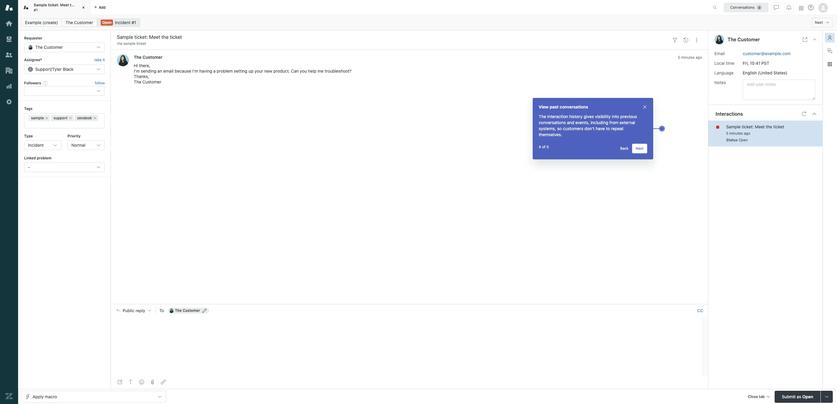 Task type: locate. For each thing, give the bounding box(es) containing it.
problem right a
[[217, 69, 233, 74]]

1 vertical spatial open
[[739, 138, 748, 142]]

the down thanks, on the left of the page
[[134, 79, 141, 85]]

the customer link down sample ticket: meet the ticket #1 at the left of page
[[62, 18, 97, 27]]

2 vertical spatial ticket
[[774, 124, 784, 129]]

(create)
[[43, 20, 58, 25]]

5
[[678, 55, 680, 60], [726, 131, 729, 135], [547, 145, 549, 149]]

1 vertical spatial the
[[766, 124, 772, 129]]

1 horizontal spatial problem
[[217, 69, 233, 74]]

up
[[249, 69, 253, 74]]

ago inside sample ticket: meet the ticket 5 minutes ago status open
[[744, 131, 750, 135]]

5 minutes ago text field
[[726, 131, 750, 135]]

2 horizontal spatial close image
[[813, 37, 817, 42]]

view past conversations dialog
[[533, 98, 653, 159]]

time
[[726, 60, 735, 66]]

the down sample ticket: meet the ticket #1 at the left of page
[[66, 20, 73, 25]]

customer up customer@example.com
[[738, 37, 760, 42]]

1 horizontal spatial ticket:
[[742, 124, 754, 129]]

0 horizontal spatial meet
[[60, 3, 69, 7]]

0 vertical spatial open
[[102, 20, 112, 25]]

the inside sample ticket: meet the ticket 5 minutes ago status open
[[766, 124, 772, 129]]

ticket: up (create)
[[48, 3, 59, 7]]

conversations up the "history"
[[560, 104, 588, 109]]

i'm down hi
[[134, 69, 140, 74]]

to
[[159, 308, 164, 313]]

1 vertical spatial minutes
[[730, 131, 743, 135]]

0 vertical spatial meet
[[60, 3, 69, 7]]

the for sample ticket: meet the ticket 5 minutes ago status open
[[766, 124, 772, 129]]

0 horizontal spatial ago
[[696, 55, 702, 60]]

can
[[291, 69, 299, 74]]

customers
[[563, 126, 583, 131]]

interactions
[[716, 111, 743, 117]]

ticket for sample ticket: meet the ticket #1
[[77, 3, 87, 7]]

0 horizontal spatial ticket:
[[48, 3, 59, 7]]

1 horizontal spatial minutes
[[730, 131, 743, 135]]

meet inside sample ticket: meet the ticket #1
[[60, 3, 69, 7]]

an
[[157, 69, 162, 74]]

1 vertical spatial next
[[636, 146, 644, 151]]

0 horizontal spatial open
[[102, 20, 112, 25]]

0 vertical spatial the
[[70, 3, 76, 7]]

ticket: inside sample ticket: meet the ticket #1
[[48, 3, 59, 7]]

Subject field
[[116, 33, 668, 41]]

0 horizontal spatial the
[[70, 3, 76, 7]]

2 vertical spatial close image
[[643, 105, 647, 109]]

1 vertical spatial ago
[[744, 131, 750, 135]]

external
[[620, 120, 635, 125]]

past
[[550, 104, 559, 109]]

sample inside sample ticket: meet the ticket 5 minutes ago status open
[[726, 124, 741, 129]]

1 vertical spatial ticket:
[[742, 124, 754, 129]]

conversations
[[730, 5, 755, 9]]

1 vertical spatial 5
[[726, 131, 729, 135]]

minutes inside sample ticket: meet the ticket 5 minutes ago status open
[[730, 131, 743, 135]]

systems,
[[539, 126, 556, 131]]

0 horizontal spatial i'm
[[134, 69, 140, 74]]

1 horizontal spatial next
[[815, 20, 823, 25]]

gives
[[584, 114, 594, 119]]

meet
[[60, 3, 69, 7], [755, 124, 765, 129]]

0 horizontal spatial sample
[[34, 3, 47, 7]]

open
[[102, 20, 112, 25], [739, 138, 748, 142], [803, 394, 813, 399]]

sending
[[141, 69, 156, 74]]

the
[[70, 3, 76, 7], [766, 124, 772, 129]]

so
[[557, 126, 562, 131]]

2 horizontal spatial ticket
[[774, 124, 784, 129]]

customer down sending
[[142, 79, 161, 85]]

conversations up systems,
[[539, 120, 566, 125]]

0 horizontal spatial close image
[[80, 5, 86, 11]]

the customer
[[66, 20, 93, 25], [728, 37, 760, 42], [134, 55, 162, 60], [175, 308, 200, 313]]

5 minutes ago
[[678, 55, 702, 60]]

incident
[[28, 143, 44, 148]]

view more details image
[[803, 37, 808, 42]]

zendesk support image
[[5, 4, 13, 12]]

to
[[606, 126, 610, 131]]

i'm
[[134, 69, 140, 74], [192, 69, 198, 74]]

0 vertical spatial next button
[[812, 18, 833, 27]]

the customer right customer@example.com image
[[175, 308, 200, 313]]

the
[[66, 20, 73, 25], [728, 37, 737, 42], [134, 55, 142, 60], [134, 79, 141, 85], [539, 114, 546, 119], [175, 308, 182, 313]]

0 vertical spatial minutes
[[681, 55, 695, 60]]

0 horizontal spatial minutes
[[681, 55, 695, 60]]

take it
[[94, 58, 105, 62]]

you
[[300, 69, 307, 74]]

the customer down sample ticket: meet the ticket #1 at the left of page
[[66, 20, 93, 25]]

1 i'm from the left
[[134, 69, 140, 74]]

sample ticket: meet the ticket #1
[[34, 3, 87, 12]]

help
[[308, 69, 316, 74]]

next button
[[812, 18, 833, 27], [632, 144, 647, 153]]

sample ticket: meet the ticket 5 minutes ago status open
[[726, 124, 784, 142]]

1 horizontal spatial the
[[766, 124, 772, 129]]

2 i'm from the left
[[192, 69, 198, 74]]

get help image
[[808, 5, 814, 10]]

tab
[[18, 0, 90, 15]]

customers image
[[5, 51, 13, 59]]

next button up customer context icon
[[812, 18, 833, 27]]

main element
[[0, 0, 18, 404]]

ago
[[696, 55, 702, 60], [744, 131, 750, 135]]

new
[[264, 69, 272, 74]]

1 vertical spatial conversations
[[539, 120, 566, 125]]

conversations
[[560, 104, 588, 109], [539, 120, 566, 125]]

the inside sample ticket: meet the ticket #1
[[70, 3, 76, 7]]

1 horizontal spatial sample
[[726, 124, 741, 129]]

2 horizontal spatial 5
[[726, 131, 729, 135]]

meet inside sample ticket: meet the ticket 5 minutes ago status open
[[755, 124, 765, 129]]

ticket:
[[48, 3, 59, 7], [742, 124, 754, 129]]

1 horizontal spatial i'm
[[192, 69, 198, 74]]

1 vertical spatial sample
[[726, 124, 741, 129]]

sample inside sample ticket: meet the ticket #1
[[34, 3, 47, 7]]

1 horizontal spatial open
[[739, 138, 748, 142]]

incident button
[[24, 140, 61, 150]]

0 vertical spatial problem
[[217, 69, 233, 74]]

0 vertical spatial next
[[815, 20, 823, 25]]

priority
[[68, 134, 81, 138]]

events,
[[576, 120, 590, 125]]

4
[[539, 145, 541, 149]]

2 horizontal spatial open
[[803, 394, 813, 399]]

local time
[[715, 60, 735, 66]]

fri, 15:41 pst
[[743, 60, 769, 66]]

user image
[[715, 35, 724, 44]]

problem
[[217, 69, 233, 74], [37, 156, 52, 160]]

history
[[569, 114, 583, 119]]

ticket inside sample ticket: meet the ticket 5 minutes ago status open
[[774, 124, 784, 129]]

tabs tab list
[[18, 0, 707, 15]]

ticket: for sample ticket: meet the ticket 5 minutes ago status open
[[742, 124, 754, 129]]

1 horizontal spatial ago
[[744, 131, 750, 135]]

1 vertical spatial meet
[[755, 124, 765, 129]]

the for sample ticket: meet the ticket #1
[[70, 3, 76, 7]]

4 of 5 back
[[539, 145, 629, 151]]

the down view
[[539, 114, 546, 119]]

next button right back in the top of the page
[[632, 144, 647, 153]]

type
[[24, 134, 33, 138]]

0 vertical spatial ticket
[[77, 3, 87, 7]]

1 vertical spatial close image
[[813, 37, 817, 42]]

0 vertical spatial ticket:
[[48, 3, 59, 7]]

tab containing sample ticket: meet the ticket
[[18, 0, 90, 15]]

the customer link up the there,
[[134, 55, 162, 60]]

0 horizontal spatial problem
[[37, 156, 52, 160]]

sample
[[34, 3, 47, 7], [726, 124, 741, 129]]

next
[[815, 20, 823, 25], [636, 146, 644, 151]]

0 vertical spatial sample
[[34, 3, 47, 7]]

meet for sample ticket: meet the ticket #1
[[60, 3, 69, 7]]

ticket
[[77, 3, 87, 7], [137, 41, 146, 46], [774, 124, 784, 129]]

1 vertical spatial the customer link
[[134, 55, 162, 60]]

0 vertical spatial close image
[[80, 5, 86, 11]]

customer inside hi there, i'm sending an email because i'm having a problem setting up your new product. can you help me troubleshoot? thanks, the customer
[[142, 79, 161, 85]]

1 horizontal spatial meet
[[755, 124, 765, 129]]

a
[[213, 69, 216, 74]]

1 horizontal spatial 5
[[678, 55, 680, 60]]

the up hi
[[134, 55, 142, 60]]

pst
[[762, 60, 769, 66]]

ticket: up 5 minutes ago text field
[[742, 124, 754, 129]]

0 horizontal spatial 5
[[547, 145, 549, 149]]

minutes
[[681, 55, 695, 60], [730, 131, 743, 135]]

problem down incident popup button
[[37, 156, 52, 160]]

0 vertical spatial ago
[[696, 55, 702, 60]]

1 vertical spatial next button
[[632, 144, 647, 153]]

customer@example.com
[[743, 51, 791, 56]]

open inside secondary element
[[102, 20, 112, 25]]

avatar image
[[117, 54, 129, 66]]

there,
[[139, 63, 150, 68]]

customer left edit user 'icon'
[[183, 308, 200, 313]]

sample up #1
[[34, 3, 47, 7]]

1 vertical spatial ticket
[[137, 41, 146, 46]]

conversations inside the interaction history gives visibility into previous conversations and events, including from external systems, so customers don't have to repeat themselves.
[[539, 120, 566, 125]]

customer
[[74, 20, 93, 25], [738, 37, 760, 42], [143, 55, 162, 60], [142, 79, 161, 85], [183, 308, 200, 313]]

ticket inside sample ticket: meet the ticket #1
[[77, 3, 87, 7]]

minutes down events icon
[[681, 55, 695, 60]]

close image
[[80, 5, 86, 11], [813, 37, 817, 42], [643, 105, 647, 109]]

next inside view past conversations dialog
[[636, 146, 644, 151]]

next for rightmost next button
[[815, 20, 823, 25]]

via sample ticket
[[117, 41, 146, 46]]

local
[[715, 60, 725, 66]]

setting
[[234, 69, 247, 74]]

views image
[[5, 35, 13, 43]]

the right customer@example.com image
[[175, 308, 182, 313]]

0 vertical spatial the customer link
[[62, 18, 97, 27]]

follow button
[[95, 80, 105, 86]]

english (united states)
[[743, 70, 788, 75]]

0 horizontal spatial next
[[636, 146, 644, 151]]

0 vertical spatial 5
[[678, 55, 680, 60]]

2 vertical spatial 5
[[547, 145, 549, 149]]

customer down sample ticket: meet the ticket #1 at the left of page
[[74, 20, 93, 25]]

ticket: inside sample ticket: meet the ticket 5 minutes ago status open
[[742, 124, 754, 129]]

submit as open
[[782, 394, 813, 399]]

edit user image
[[203, 309, 207, 313]]

minutes up status at the right top of page
[[730, 131, 743, 135]]

1 horizontal spatial close image
[[643, 105, 647, 109]]

0 horizontal spatial ticket
[[77, 3, 87, 7]]

i'm left "having"
[[192, 69, 198, 74]]

sample up 5 minutes ago text field
[[726, 124, 741, 129]]



Task type: describe. For each thing, give the bounding box(es) containing it.
don't
[[585, 126, 595, 131]]

next for the leftmost next button
[[636, 146, 644, 151]]

because
[[175, 69, 191, 74]]

take
[[94, 58, 102, 62]]

into
[[612, 114, 619, 119]]

sample for sample ticket: meet the ticket 5 minutes ago status open
[[726, 124, 741, 129]]

english
[[743, 70, 757, 75]]

5 minutes ago text field
[[678, 55, 702, 60]]

insert emojis image
[[139, 380, 144, 385]]

cc
[[697, 308, 703, 313]]

(united
[[758, 70, 773, 75]]

ticket for sample ticket: meet the ticket 5 minutes ago status open
[[774, 124, 784, 129]]

the interaction history gives visibility into previous conversations and events, including from external systems, so customers don't have to repeat themselves.
[[539, 114, 637, 137]]

the customer inside secondary element
[[66, 20, 93, 25]]

sample
[[123, 41, 136, 46]]

troubleshoot?
[[325, 69, 352, 74]]

back
[[620, 146, 629, 151]]

admin image
[[5, 98, 13, 106]]

status
[[726, 138, 738, 142]]

the right "user" image at the right of the page
[[728, 37, 737, 42]]

draft mode image
[[118, 380, 122, 385]]

conversations button
[[724, 3, 769, 12]]

close image inside view past conversations dialog
[[643, 105, 647, 109]]

secondary element
[[18, 17, 837, 29]]

0 horizontal spatial the customer link
[[62, 18, 97, 27]]

cc button
[[697, 308, 703, 314]]

linked problem
[[24, 156, 52, 160]]

customer inside secondary element
[[74, 20, 93, 25]]

1 vertical spatial problem
[[37, 156, 52, 160]]

2 vertical spatial open
[[803, 394, 813, 399]]

reporting image
[[5, 82, 13, 90]]

the inside the interaction history gives visibility into previous conversations and events, including from external systems, so customers don't have to repeat themselves.
[[539, 114, 546, 119]]

fri,
[[743, 60, 749, 66]]

1 horizontal spatial the customer link
[[134, 55, 162, 60]]

language
[[715, 70, 734, 75]]

it
[[103, 58, 105, 62]]

get started image
[[5, 20, 13, 27]]

me
[[318, 69, 324, 74]]

hi there, i'm sending an email because i'm having a problem setting up your new product. can you help me troubleshoot? thanks, the customer
[[134, 63, 352, 85]]

thanks,
[[134, 74, 149, 79]]

submit
[[782, 394, 796, 399]]

#1
[[34, 8, 38, 12]]

linked
[[24, 156, 36, 160]]

having
[[199, 69, 212, 74]]

15:41
[[750, 60, 760, 66]]

problem inside hi there, i'm sending an email because i'm having a problem setting up your new product. can you help me troubleshoot? thanks, the customer
[[217, 69, 233, 74]]

sample for sample ticket: meet the ticket #1
[[34, 3, 47, 7]]

ticket: for sample ticket: meet the ticket #1
[[48, 3, 59, 7]]

as
[[797, 394, 801, 399]]

Add user notes text field
[[743, 79, 816, 100]]

normal button
[[68, 140, 105, 150]]

hi
[[134, 63, 138, 68]]

have
[[596, 126, 605, 131]]

add link (cmd k) image
[[161, 380, 166, 385]]

zendesk image
[[5, 392, 13, 400]]

and
[[567, 120, 574, 125]]

view past conversations
[[539, 104, 588, 109]]

zendesk products image
[[799, 6, 804, 10]]

back button
[[617, 144, 632, 153]]

visibility
[[595, 114, 611, 119]]

events image
[[684, 38, 688, 42]]

meet for sample ticket: meet the ticket 5 minutes ago status open
[[755, 124, 765, 129]]

1 horizontal spatial ticket
[[137, 41, 146, 46]]

open inside sample ticket: meet the ticket 5 minutes ago status open
[[739, 138, 748, 142]]

apps image
[[828, 62, 832, 67]]

previous
[[620, 114, 637, 119]]

including
[[591, 120, 608, 125]]

view
[[539, 104, 549, 109]]

via
[[117, 41, 122, 46]]

close image inside tabs tab list
[[80, 5, 86, 11]]

the inside hi there, i'm sending an email because i'm having a problem setting up your new product. can you help me troubleshoot? thanks, the customer
[[134, 79, 141, 85]]

format text image
[[128, 380, 133, 385]]

your
[[255, 69, 263, 74]]

take it button
[[94, 57, 105, 63]]

normal
[[71, 143, 85, 148]]

the inside the customer link
[[66, 20, 73, 25]]

themselves.
[[539, 132, 562, 137]]

customer context image
[[828, 35, 832, 40]]

customer up the there,
[[143, 55, 162, 60]]

1 horizontal spatial next button
[[812, 18, 833, 27]]

0 vertical spatial conversations
[[560, 104, 588, 109]]

of
[[542, 145, 546, 149]]

email
[[163, 69, 174, 74]]

add attachment image
[[150, 380, 155, 385]]

states)
[[774, 70, 788, 75]]

the customer up the there,
[[134, 55, 162, 60]]

5 inside sample ticket: meet the ticket 5 minutes ago status open
[[726, 131, 729, 135]]

0 horizontal spatial next button
[[632, 144, 647, 153]]

customer@example.com image
[[169, 308, 174, 313]]

notes
[[715, 80, 726, 85]]

follow
[[95, 81, 105, 85]]

example (create)
[[25, 20, 58, 25]]

from
[[610, 120, 619, 125]]

the customer up fri,
[[728, 37, 760, 42]]

example (create) button
[[21, 18, 62, 27]]

email
[[715, 51, 725, 56]]

example
[[25, 20, 41, 25]]

open link
[[97, 18, 140, 27]]

organizations image
[[5, 67, 13, 74]]

product.
[[273, 69, 290, 74]]

5 inside 4 of 5 back
[[547, 145, 549, 149]]

interaction
[[547, 114, 568, 119]]

repeat
[[611, 126, 624, 131]]



Task type: vqa. For each thing, say whether or not it's contained in the screenshot.
"Button Displays Agent'S Chat Status As Invisible." icon
no



